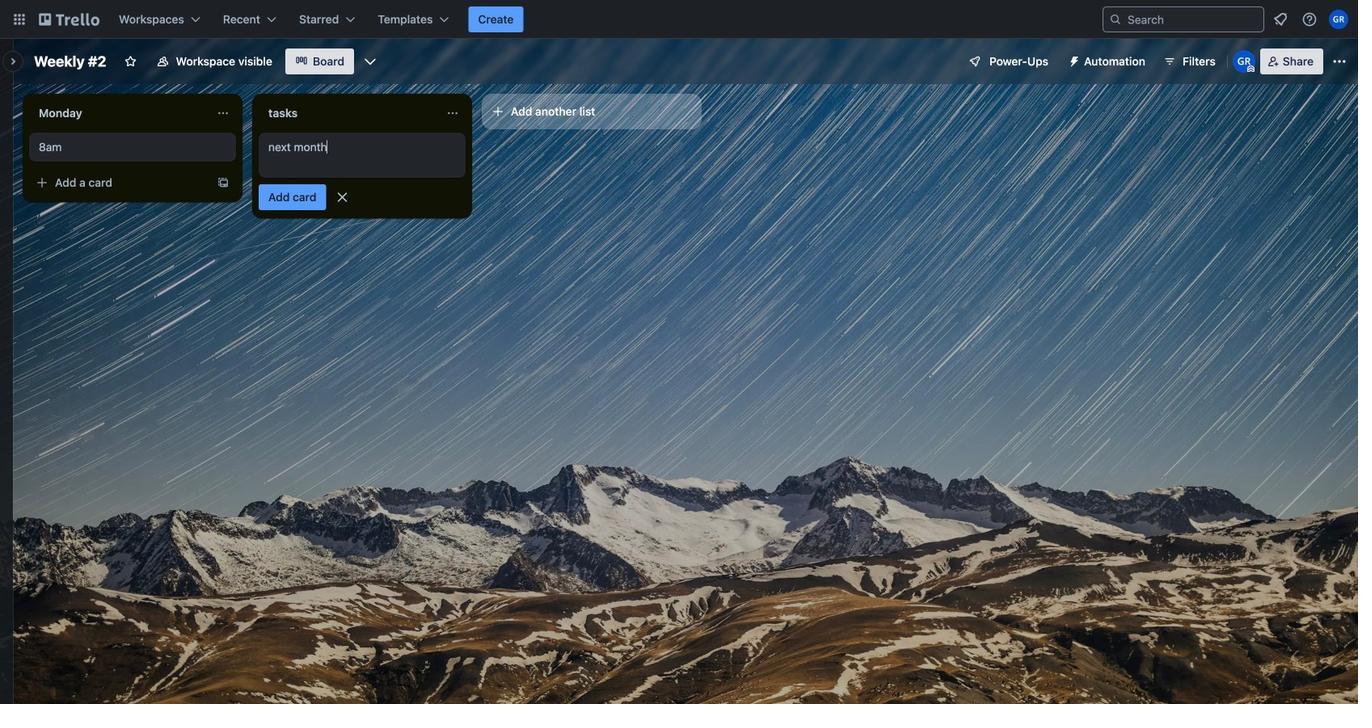 Task type: locate. For each thing, give the bounding box(es) containing it.
cancel image
[[334, 189, 351, 205]]

star or unstar board image
[[124, 55, 137, 68]]

customize views image
[[362, 53, 379, 70]]

show menu image
[[1332, 53, 1348, 70]]

None text field
[[29, 100, 210, 126], [259, 100, 440, 126], [29, 100, 210, 126], [259, 100, 440, 126]]

Board name text field
[[26, 49, 115, 74]]

Enter a title for this card… text field
[[259, 133, 466, 178]]

greg robinson (gregrobinson96) image
[[1233, 50, 1256, 73]]

Search field
[[1123, 8, 1264, 31]]

open information menu image
[[1302, 11, 1318, 27]]

create from template… image
[[217, 176, 230, 189]]



Task type: describe. For each thing, give the bounding box(es) containing it.
greg robinson (gregrobinson96) image
[[1330, 10, 1349, 29]]

primary element
[[0, 0, 1359, 39]]

search image
[[1110, 13, 1123, 26]]

0 notifications image
[[1271, 10, 1291, 29]]

this member is an admin of this board. image
[[1248, 66, 1255, 73]]

sm image
[[1062, 49, 1085, 71]]

back to home image
[[39, 6, 99, 32]]



Task type: vqa. For each thing, say whether or not it's contained in the screenshot.
join
no



